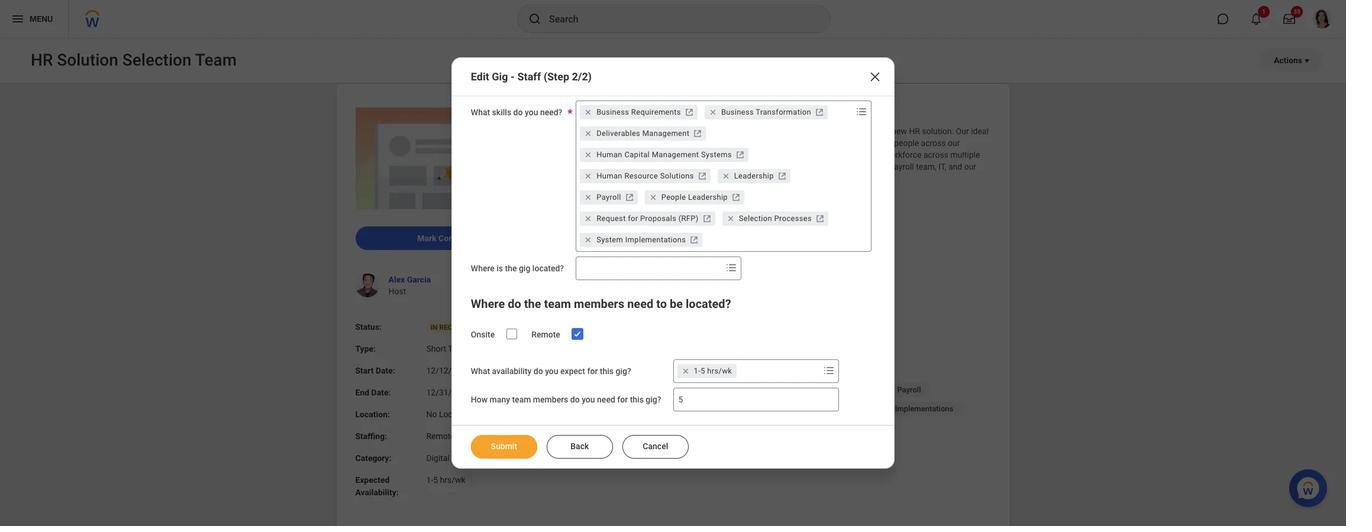 Task type: describe. For each thing, give the bounding box(es) containing it.
1 vertical spatial request for proposals (rfp)
[[653, 405, 751, 414]]

short term
[[427, 345, 467, 354]]

our up finance
[[848, 150, 860, 160]]

3 team, from the left
[[917, 162, 937, 172]]

to inside group
[[657, 297, 667, 311]]

ext link image for business requirements
[[684, 107, 696, 118]]

1 horizontal spatial we
[[779, 127, 790, 136]]

identify
[[750, 223, 777, 232]]

system implementations inside option
[[597, 236, 686, 245]]

where is the gig located?
[[471, 264, 564, 274]]

1 vertical spatial systems
[[665, 386, 695, 395]]

1 vertical spatial human resource solutions
[[719, 386, 812, 395]]

leadership
[[556, 174, 594, 184]]

ext link image for deliverables management
[[692, 128, 704, 140]]

leadership inside people leadership element
[[688, 193, 728, 202]]

cancel button
[[623, 436, 689, 459]]

human resource solutions element
[[597, 171, 694, 182]]

expected availability:
[[356, 476, 399, 498]]

1 vertical spatial deliverables management
[[780, 367, 870, 376]]

a left new
[[886, 127, 890, 136]]

prompts image
[[725, 261, 739, 275]]

transformation for category:
[[452, 454, 509, 464]]

1 horizontal spatial solutions
[[780, 386, 812, 395]]

a right both
[[631, 139, 636, 148]]

2 vertical spatial you
[[582, 395, 595, 405]]

people leadership element
[[662, 192, 728, 203]]

2 vertical spatial deliverables
[[780, 367, 822, 376]]

expect
[[561, 367, 586, 376]]

human resource solutions inside option
[[597, 172, 694, 181]]

x small image for human resource solutions
[[583, 171, 595, 182]]

1- inside option
[[694, 367, 701, 376]]

for up cancel button in the bottom of the page
[[618, 395, 628, 405]]

2 vertical spatial payroll
[[898, 386, 922, 395]]

the up 'system implementations' element
[[646, 223, 658, 232]]

profile logan mcneil element
[[1307, 6, 1340, 32]]

edit gig - staff (step 2/2)
[[471, 71, 592, 83]]

solutions inside option
[[661, 172, 694, 181]]

entire
[[862, 150, 883, 160]]

1 vertical spatial human capital management systems
[[565, 386, 695, 395]]

selection inside "option"
[[739, 214, 773, 223]]

strategy
[[672, 127, 701, 136]]

resource inside option
[[625, 172, 658, 181]]

vendor
[[560, 317, 586, 327]]

1 vertical spatial processes
[[808, 405, 844, 414]]

human capital management systems, press delete to clear value, ctrl + enter opens in new window. option
[[580, 148, 749, 162]]

transformation for business requirements
[[703, 367, 757, 376]]

date: for start date:
[[376, 367, 395, 376]]

action bar region
[[452, 426, 895, 459]]

mark complete button
[[356, 227, 537, 251]]

business up the how many team members do you need for this gig? at bottom
[[565, 367, 597, 376]]

status:
[[356, 323, 382, 332]]

and up principles
[[618, 203, 632, 213]]

the up 'individual'
[[612, 150, 624, 160]]

engagement,
[[763, 139, 811, 148]]

alex
[[389, 275, 405, 285]]

2 horizontal spatial of
[[838, 150, 846, 160]]

process.
[[662, 150, 693, 160]]

business requirements element
[[597, 107, 681, 118]]

leadership element
[[735, 171, 774, 182]]

0 horizontal spatial people
[[565, 405, 589, 414]]

selection processes inside "option"
[[739, 214, 812, 223]]

solution.
[[923, 127, 954, 136]]

1 horizontal spatial resource
[[746, 386, 778, 395]]

type:
[[356, 345, 376, 354]]

a inside our guiding principles in the selection process are to identify a solution the delivers:: - simplicity - insight - agility
[[779, 223, 784, 232]]

where do the team members need to be located? button
[[471, 297, 732, 311]]

ext link image for business transformation
[[814, 107, 826, 118]]

response
[[577, 305, 611, 315]]

submit button
[[471, 436, 537, 459]]

x small image for deliverables management
[[583, 128, 595, 140]]

0 horizontal spatial selection
[[626, 150, 659, 160]]

simplicity
[[560, 234, 596, 244]]

evaluation
[[613, 305, 651, 315]]

so
[[813, 139, 822, 148]]

skills
[[492, 108, 512, 117]]

requirements inside the deliverable's include: - business requirements for rfp - rfp response evaluation for shortlist - vendor demonstration evaluations
[[596, 294, 647, 303]]

0 horizontal spatial people
[[684, 162, 709, 172]]

delivers::
[[831, 223, 864, 232]]

expected
[[356, 476, 390, 486]]

a up the leaders,
[[718, 139, 722, 148]]

0 horizontal spatial we
[[567, 127, 578, 136]]

0 horizontal spatial hrs/wk
[[440, 476, 466, 486]]

ext link image for system implementations
[[689, 235, 701, 246]]

1 vertical spatial gig?
[[646, 395, 662, 405]]

and down meet
[[769, 162, 783, 172]]

ext link image for human resource solutions
[[697, 171, 708, 182]]

hr
[[910, 127, 921, 136]]

availability:
[[356, 489, 399, 498]]

people inside as we round out our cloud-first strategy across our systems, we are now looking to select a new hr solution. our ideal solution will be both a system of record and a system of engagement, so we want to include people across our organisation in the selection process. our selection needs to meet the needs of our entire workforce across multiple disciplines, individual contributors, people leaders, people and culture team, finance team, payroll team, it, and our leadership teams.
[[742, 162, 767, 172]]

x small image for leadership
[[720, 171, 732, 182]]

leaders,
[[711, 162, 740, 172]]

do right skills
[[514, 108, 523, 117]]

edit
[[471, 71, 489, 83]]

prompts image for what skills do you need?
[[855, 105, 869, 119]]

to right want
[[857, 139, 864, 148]]

payroll element
[[597, 192, 621, 203]]

human inside option
[[597, 172, 623, 181]]

1 vertical spatial request
[[653, 405, 681, 414]]

1 vertical spatial people leadership
[[565, 405, 629, 414]]

and right record
[[702, 139, 716, 148]]

what for what skills do you need?
[[471, 108, 490, 117]]

end
[[356, 388, 369, 398]]

team inside group
[[544, 297, 571, 311]]

insight
[[560, 246, 585, 256]]

2 team, from the left
[[867, 162, 887, 172]]

record
[[676, 139, 700, 148]]

availability
[[492, 367, 532, 376]]

1 vertical spatial business transformation
[[670, 367, 757, 376]]

will
[[587, 139, 600, 148]]

in inside our guiding principles in the selection process are to identify a solution the delivers:: - simplicity - insight - agility
[[638, 223, 644, 232]]

teams.
[[596, 174, 621, 184]]

deliverables inside option
[[597, 129, 641, 138]]

1 vertical spatial implementations
[[896, 405, 954, 414]]

0 vertical spatial rfp
[[661, 294, 676, 303]]

no
[[427, 410, 437, 420]]

how many team members do you need for this gig?
[[471, 395, 662, 405]]

1 horizontal spatial gig
[[556, 203, 568, 213]]

system implementations element
[[597, 235, 686, 246]]

staff
[[518, 71, 541, 83]]

1 vertical spatial our
[[695, 150, 708, 160]]

systems,
[[745, 127, 777, 136]]

milestones
[[634, 203, 675, 213]]

in recruiting
[[431, 324, 480, 332]]

1 vertical spatial selection
[[774, 405, 806, 414]]

hrs/wk inside 1-5 hrs/wk element
[[708, 367, 732, 376]]

gig
[[519, 264, 531, 274]]

human capital management systems inside 'option'
[[597, 150, 732, 159]]

do right availability
[[534, 367, 543, 376]]

culture
[[785, 162, 811, 172]]

include:
[[619, 282, 647, 291]]

1 vertical spatial across
[[922, 139, 946, 148]]

the up culture
[[800, 150, 812, 160]]

our left systems,
[[730, 127, 743, 136]]

in inside as we round out our cloud-first strategy across our systems, we are now looking to select a new hr solution. our ideal solution will be both a system of record and a system of engagement, so we want to include people across our organisation in the selection process. our selection needs to meet the needs of our entire workforce across multiple disciplines, individual contributors, people leaders, people and culture team, finance team, payroll team, it, and our leadership teams.
[[604, 150, 610, 160]]

1 horizontal spatial (rfp)
[[731, 405, 751, 414]]

staffing:
[[356, 432, 387, 442]]

you for need?
[[525, 108, 538, 117]]

people inside option
[[662, 193, 686, 202]]

for up action bar region
[[683, 405, 693, 414]]

first
[[655, 127, 670, 136]]

alex garcia link
[[389, 275, 431, 285]]

1 horizontal spatial of
[[753, 139, 761, 148]]

for up evaluation
[[649, 294, 659, 303]]

location:
[[356, 410, 390, 420]]

payroll inside option
[[597, 193, 621, 202]]

remote inside where do the team members need to be located? group
[[532, 330, 561, 340]]

guiding
[[571, 223, 598, 232]]

as
[[556, 127, 565, 136]]

start date:
[[356, 367, 395, 376]]

0 horizontal spatial members
[[533, 395, 569, 405]]

1 vertical spatial this
[[630, 395, 644, 405]]

0 horizontal spatial of
[[667, 139, 674, 148]]

the left delivers::
[[817, 223, 829, 232]]

is
[[497, 264, 503, 274]]

be inside where do the team members need to be located? group
[[670, 297, 683, 311]]

host
[[389, 287, 406, 297]]

business transformation inside option
[[722, 108, 812, 117]]

where do the team members need to be located? group
[[471, 295, 876, 346]]

what skills do you need?
[[471, 108, 563, 117]]

and right the "it,"
[[949, 162, 963, 172]]

contributors,
[[636, 162, 682, 172]]

0 horizontal spatial remote
[[427, 432, 455, 442]]

deliverable's
[[572, 282, 617, 291]]

looking
[[823, 127, 850, 136]]

our guiding principles in the selection process are to identify a solution the delivers:: - simplicity - insight - agility
[[556, 223, 864, 268]]

submit
[[491, 442, 517, 452]]

do down expect
[[571, 395, 580, 405]]

people leadership inside option
[[662, 193, 728, 202]]

the
[[556, 282, 570, 291]]

alex garcia host
[[389, 275, 431, 297]]

capital inside 'option'
[[625, 150, 650, 159]]

1 vertical spatial need
[[597, 395, 616, 405]]

selection inside our guiding principles in the selection process are to identify a solution the delivers:: - simplicity - insight - agility
[[660, 223, 693, 232]]

what for what availability do you expect for this gig?
[[471, 367, 490, 376]]

include
[[866, 139, 893, 148]]

it,
[[939, 162, 947, 172]]

human down 1-5 hrs/wk element
[[719, 386, 744, 395]]

as we round out our cloud-first strategy across our systems, we are now looking to select a new hr solution. our ideal solution will be both a system of record and a system of engagement, so we want to include people across our organisation in the selection process. our selection needs to meet the needs of our entire workforce across multiple disciplines, individual contributors, people leaders, people and culture team, finance team, payroll team, it, and our leadership teams.
[[556, 127, 991, 184]]

1 vertical spatial 1-
[[427, 476, 434, 486]]

1 vertical spatial team
[[512, 395, 531, 405]]

processes inside "option"
[[775, 214, 812, 223]]

0 horizontal spatial 5
[[434, 476, 438, 486]]

meet
[[779, 150, 798, 160]]

cancel
[[643, 442, 669, 452]]

deliverables management inside option
[[597, 129, 690, 138]]

ext link image for request for proposals (rfp)
[[701, 213, 713, 225]]

1 team, from the left
[[813, 162, 834, 172]]

0 horizontal spatial 1-5 hrs/wk
[[427, 476, 466, 486]]

0 horizontal spatial located?
[[533, 264, 564, 274]]

demonstration
[[588, 317, 642, 327]]

members inside group
[[574, 297, 625, 311]]

end date:
[[356, 388, 391, 398]]

want
[[837, 139, 855, 148]]

x small image for selection processes
[[725, 213, 737, 225]]

deliverables management, press delete to clear value, ctrl + enter opens in new window. option
[[580, 127, 707, 141]]

items selected list box
[[577, 102, 854, 251]]

system inside option
[[597, 236, 624, 245]]

to left meet
[[770, 150, 777, 160]]

out
[[603, 127, 615, 136]]

human up the how many team members do you need for this gig? at bottom
[[565, 386, 590, 395]]

agility
[[560, 258, 583, 268]]

business inside option
[[597, 108, 630, 117]]

0 horizontal spatial gig?
[[616, 367, 632, 376]]

1 vertical spatial business requirements
[[565, 367, 646, 376]]

How many team members do you need for this gig? text field
[[674, 388, 839, 412]]

0 vertical spatial people
[[895, 139, 919, 148]]

for inside option
[[628, 214, 639, 223]]

now
[[806, 127, 821, 136]]

be inside as we round out our cloud-first strategy across our systems, we are now looking to select a new hr solution. our ideal solution will be both a system of record and a system of engagement, so we want to include people across our organisation in the selection process. our selection needs to meet the needs of our entire workforce across multiple disciplines, individual contributors, people leaders, people and culture team, finance team, payroll team, it, and our leadership teams.
[[602, 139, 611, 148]]



Task type: vqa. For each thing, say whether or not it's contained in the screenshot.
Review: related to 01/12/2022
no



Task type: locate. For each thing, give the bounding box(es) containing it.
ext link image down people leadership, press delete to clear value, ctrl + enter opens in new window. option
[[701, 213, 713, 225]]

where
[[471, 264, 495, 274], [471, 297, 505, 311]]

date: right start
[[376, 367, 395, 376]]

remote
[[532, 330, 561, 340], [427, 432, 455, 442]]

2 vertical spatial requirements
[[598, 367, 646, 376]]

ext link image inside deliverables management, press delete to clear value, ctrl + enter opens in new window. option
[[692, 128, 704, 140]]

x small image inside system implementations, press delete to clear value, ctrl + enter opens in new window. option
[[583, 235, 595, 246]]

2 horizontal spatial selection
[[710, 150, 744, 160]]

our up multiple
[[948, 139, 961, 148]]

0 vertical spatial this
[[600, 367, 614, 376]]

1-5 hrs/wk inside option
[[694, 367, 732, 376]]

0 horizontal spatial solution
[[556, 139, 585, 148]]

where do the team members need to be located? dialog
[[452, 58, 895, 469]]

x small image inside human resource solutions, press delete to clear value, ctrl + enter opens in new window. option
[[583, 171, 595, 182]]

prompts image for what availability do you expect for this gig?
[[822, 364, 836, 378]]

of down systems,
[[753, 139, 761, 148]]

our up both
[[617, 127, 630, 136]]

deliverables up how many team members do you need for this gig? text box
[[780, 367, 822, 376]]

where for where is the gig located?
[[471, 264, 495, 274]]

x small image up simplicity
[[583, 213, 595, 225]]

1 vertical spatial transformation
[[703, 367, 757, 376]]

ext link image for human capital management systems
[[735, 149, 747, 161]]

selection up contributors,
[[626, 150, 659, 160]]

process
[[696, 223, 725, 232]]

management inside 'option'
[[652, 150, 699, 159]]

team, down so
[[813, 162, 834, 172]]

0 horizontal spatial be
[[602, 139, 611, 148]]

solution inside as we round out our cloud-first strategy across our systems, we are now looking to select a new hr solution. our ideal solution will be both a system of record and a system of engagement, so we want to include people across our organisation in the selection process. our selection needs to meet the needs of our entire workforce across multiple disciplines, individual contributors, people leaders, people and culture team, finance team, payroll team, it, and our leadership teams.
[[556, 139, 585, 148]]

x small image for business requirements
[[583, 107, 595, 118]]

gig
[[492, 71, 508, 83], [556, 203, 568, 213]]

ext link image for selection processes
[[815, 213, 826, 225]]

x small image for people leadership
[[648, 192, 659, 204]]

1 where from the top
[[471, 264, 495, 274]]

payroll inside as we round out our cloud-first strategy across our systems, we are now looking to select a new hr solution. our ideal solution will be both a system of record and a system of engagement, so we want to include people across our organisation in the selection process. our selection needs to meet the needs of our entire workforce across multiple disciplines, individual contributors, people leaders, people and culture team, finance team, payroll team, it, and our leadership teams.
[[890, 162, 915, 172]]

do inside group
[[508, 297, 521, 311]]

1 vertical spatial (rfp)
[[731, 405, 751, 414]]

organisation
[[556, 150, 602, 160]]

1 vertical spatial requirements
[[596, 294, 647, 303]]

request inside option
[[597, 214, 626, 223]]

1-5 hrs/wk up how many team members do you need for this gig? text box
[[694, 367, 732, 376]]

request for proposals (rfp) element
[[597, 214, 699, 224]]

0 vertical spatial 1-
[[694, 367, 701, 376]]

- inside where do the team members need to be located? dialog
[[511, 71, 515, 83]]

we
[[567, 127, 578, 136], [779, 127, 790, 136], [824, 139, 835, 148]]

transformation down submit
[[452, 454, 509, 464]]

disciplines,
[[556, 162, 596, 172]]

selection processes element
[[739, 214, 812, 224]]

solution up organisation
[[556, 139, 585, 148]]

Where is the gig located? field
[[577, 258, 722, 280]]

system implementations, press delete to clear value, ctrl + enter opens in new window. option
[[580, 233, 703, 248]]

x small image for payroll
[[583, 192, 595, 204]]

1 horizontal spatial 1-5 hrs/wk
[[694, 367, 732, 376]]

human capital management systems element
[[597, 150, 732, 161]]

finance
[[836, 162, 865, 172]]

our up simplicity
[[556, 223, 569, 232]]

about
[[556, 107, 578, 117]]

ext link image
[[814, 107, 826, 118], [692, 128, 704, 140], [697, 171, 708, 182], [777, 171, 788, 182], [624, 192, 636, 204], [731, 192, 742, 204], [701, 213, 713, 225], [815, 213, 826, 225]]

team, down the entire
[[867, 162, 887, 172]]

deliverables up guiding
[[570, 203, 616, 213]]

inbox large image
[[1284, 13, 1296, 25]]

business inside the deliverable's include: - business requirements for rfp - rfp response evaluation for shortlist - vendor demonstration evaluations
[[560, 294, 594, 303]]

where for where do the team members need to be located?
[[471, 297, 505, 311]]

where inside where do the team members need to be located? group
[[471, 297, 505, 311]]

people leadership up "process"
[[662, 193, 728, 202]]

x small image up round
[[583, 107, 595, 118]]

1 horizontal spatial system
[[868, 405, 894, 414]]

you left need?
[[525, 108, 538, 117]]

transformation up systems,
[[756, 108, 812, 117]]

x image
[[869, 70, 883, 84]]

x small image left teams.
[[583, 171, 595, 182]]

the deliverable's include: - business requirements for rfp - rfp response evaluation for shortlist - vendor demonstration evaluations
[[556, 282, 696, 327]]

location
[[439, 410, 471, 420]]

1 horizontal spatial solution
[[786, 223, 815, 232]]

leadership
[[735, 172, 774, 181], [688, 193, 728, 202], [836, 386, 874, 395], [591, 405, 629, 414]]

1 horizontal spatial you
[[545, 367, 559, 376]]

the down gig
[[524, 297, 541, 311]]

1 vertical spatial 5
[[434, 476, 438, 486]]

2 what from the top
[[471, 367, 490, 376]]

select
[[862, 127, 884, 136]]

implementations inside option
[[626, 236, 686, 245]]

0 vertical spatial our
[[957, 127, 970, 136]]

0 vertical spatial are
[[792, 127, 804, 136]]

located? inside where do the team members need to be located? group
[[686, 297, 732, 311]]

be
[[602, 139, 611, 148], [670, 297, 683, 311]]

proposals inside option
[[641, 214, 677, 223]]

0 horizontal spatial system
[[597, 236, 624, 245]]

human inside 'option'
[[597, 150, 623, 159]]

selection up the leaders,
[[710, 150, 744, 160]]

system down systems,
[[725, 139, 751, 148]]

no location
[[427, 410, 471, 420]]

0 vertical spatial across
[[704, 127, 728, 136]]

ext link image inside people leadership, press delete to clear value, ctrl + enter opens in new window. option
[[731, 192, 742, 204]]

1 horizontal spatial hrs/wk
[[708, 367, 732, 376]]

12/12/2022
[[427, 367, 471, 376]]

rfp up vendor
[[560, 305, 575, 315]]

2 horizontal spatial you
[[582, 395, 595, 405]]

1 horizontal spatial people
[[662, 193, 686, 202]]

(rfp)
[[679, 214, 699, 223], [731, 405, 751, 414]]

rfp up shortlist
[[661, 294, 676, 303]]

x small image left payroll element at left
[[583, 192, 595, 204]]

1 vertical spatial members
[[533, 395, 569, 405]]

management inside option
[[643, 129, 690, 138]]

how
[[471, 395, 488, 405]]

to inside our guiding principles in the selection process are to identify a solution the delivers:: - simplicity - insight - agility
[[741, 223, 748, 232]]

business requirements inside option
[[597, 108, 681, 117]]

business requirements up cloud-
[[597, 108, 681, 117]]

1 vertical spatial selection processes
[[774, 405, 844, 414]]

you left expect
[[545, 367, 559, 376]]

need inside group
[[628, 297, 654, 311]]

2 vertical spatial our
[[556, 223, 569, 232]]

x small image down will
[[583, 149, 595, 161]]

team down the
[[544, 297, 571, 311]]

capital
[[625, 150, 650, 159], [592, 386, 616, 395]]

human resource solutions
[[597, 172, 694, 181], [719, 386, 812, 395]]

across up the "it,"
[[924, 150, 949, 160]]

ext link image down "process"
[[689, 235, 701, 246]]

you for expect
[[545, 367, 559, 376]]

x small image up request for proposals (rfp) element
[[648, 192, 659, 204]]

1 horizontal spatial remote
[[532, 330, 561, 340]]

0 horizontal spatial selection
[[739, 214, 773, 223]]

ext link image up now
[[814, 107, 826, 118]]

(rfp) down 1-5 hrs/wk element
[[731, 405, 751, 414]]

request for proposals (rfp), press delete to clear value, ctrl + enter opens in new window. option
[[580, 212, 716, 226]]

for right expect
[[588, 367, 598, 376]]

business requirements
[[597, 108, 681, 117], [565, 367, 646, 376]]

0 vertical spatial business requirements
[[597, 108, 681, 117]]

0 horizontal spatial this
[[600, 367, 614, 376]]

back button
[[547, 436, 613, 459]]

a right identify
[[779, 223, 784, 232]]

are inside our guiding principles in the selection process are to identify a solution the delivers:: - simplicity - insight - agility
[[727, 223, 739, 232]]

0 horizontal spatial deliverables management
[[597, 129, 690, 138]]

people down process.
[[684, 162, 709, 172]]

human down 'individual'
[[597, 172, 623, 181]]

0 vertical spatial be
[[602, 139, 611, 148]]

request for proposals (rfp) inside option
[[597, 214, 699, 223]]

selection processes, press delete to clear value, ctrl + enter opens in new window. option
[[723, 212, 829, 226]]

0 vertical spatial business transformation
[[722, 108, 812, 117]]

requirements
[[632, 108, 681, 117], [596, 294, 647, 303], [598, 367, 646, 376]]

our left "ideal"
[[957, 127, 970, 136]]

for up evaluations
[[653, 305, 663, 315]]

1 horizontal spatial rfp
[[661, 294, 676, 303]]

where left is
[[471, 264, 495, 274]]

of
[[667, 139, 674, 148], [753, 139, 761, 148], [838, 150, 846, 160]]

garcia
[[407, 275, 431, 285]]

0 vertical spatial remote
[[532, 330, 561, 340]]

business requirements down check small image
[[565, 367, 646, 376]]

mark complete
[[418, 234, 475, 243]]

we right so
[[824, 139, 835, 148]]

human resource solutions down contributors,
[[597, 172, 694, 181]]

both
[[613, 139, 629, 148]]

to up evaluations
[[657, 297, 667, 311]]

ideal
[[972, 127, 989, 136]]

1 horizontal spatial implementations
[[896, 405, 954, 414]]

cloud-
[[632, 127, 655, 136]]

be up evaluations
[[670, 297, 683, 311]]

leadership inside leadership, press delete to clear value, ctrl + enter opens in new window. option
[[735, 172, 774, 181]]

search image
[[528, 12, 542, 26]]

for down gig deliverables and milestones
[[628, 214, 639, 223]]

request down gig deliverables and milestones
[[597, 214, 626, 223]]

what left skills
[[471, 108, 490, 117]]

x small image down guiding
[[583, 235, 595, 246]]

request
[[597, 214, 626, 223], [653, 405, 681, 414]]

mark
[[418, 234, 437, 243]]

2 vertical spatial across
[[924, 150, 949, 160]]

1 horizontal spatial be
[[670, 297, 683, 311]]

need up back button
[[597, 395, 616, 405]]

0 vertical spatial 1-5 hrs/wk
[[694, 367, 732, 376]]

0 horizontal spatial system implementations
[[597, 236, 686, 245]]

round
[[580, 127, 601, 136]]

1 vertical spatial deliverables
[[570, 203, 616, 213]]

1 needs from the left
[[746, 150, 768, 160]]

1- down where do the team members need to be located? group
[[694, 367, 701, 376]]

people
[[895, 139, 919, 148], [684, 162, 709, 172]]

ext link image inside 'business transformation, press delete to clear value, ctrl + enter opens in new window.' option
[[814, 107, 826, 118]]

what
[[471, 108, 490, 117], [471, 367, 490, 376]]

0 horizontal spatial gig
[[492, 71, 508, 83]]

proposals
[[641, 214, 677, 223], [695, 405, 729, 414]]

2 vertical spatial people
[[565, 405, 589, 414]]

x small image inside human capital management systems, press delete to clear value, ctrl + enter opens in new window. 'option'
[[583, 149, 595, 161]]

to up want
[[852, 127, 860, 136]]

people up milestones
[[662, 193, 686, 202]]

the
[[612, 150, 624, 160], [800, 150, 812, 160], [646, 223, 658, 232], [817, 223, 829, 232], [505, 264, 517, 274], [524, 297, 541, 311]]

our down record
[[695, 150, 708, 160]]

proposals down milestones
[[641, 214, 677, 223]]

(rfp) inside option
[[679, 214, 699, 223]]

1 horizontal spatial 1-
[[694, 367, 701, 376]]

0 vertical spatial located?
[[533, 264, 564, 274]]

ext link image inside human resource solutions, press delete to clear value, ctrl + enter opens in new window. option
[[697, 171, 708, 182]]

0 vertical spatial people
[[742, 162, 767, 172]]

1 vertical spatial proposals
[[695, 405, 729, 414]]

0 horizontal spatial 1-
[[427, 476, 434, 486]]

1-5 hrs/wk element
[[694, 366, 732, 377]]

are right "process"
[[727, 223, 739, 232]]

the inside group
[[524, 297, 541, 311]]

2/2)
[[572, 71, 592, 83]]

1-5 hrs/wk down digital
[[427, 476, 466, 486]]

2 needs from the left
[[814, 150, 836, 160]]

payroll, press delete to clear value, ctrl + enter opens in new window. option
[[580, 191, 638, 205]]

located? down prompts icon
[[686, 297, 732, 311]]

date: for end date:
[[372, 388, 391, 398]]

x small image for human capital management systems
[[583, 149, 595, 161]]

team
[[544, 297, 571, 311], [512, 395, 531, 405]]

to
[[852, 127, 860, 136], [857, 139, 864, 148], [770, 150, 777, 160], [741, 223, 748, 232], [657, 297, 667, 311]]

gig inside where do the team members need to be located? dialog
[[492, 71, 508, 83]]

selection
[[739, 214, 773, 223], [774, 405, 806, 414]]

x small image
[[583, 107, 595, 118], [707, 107, 719, 118], [583, 171, 595, 182], [720, 171, 732, 182], [583, 213, 595, 225]]

systems inside 'option'
[[702, 150, 732, 159]]

we right as
[[567, 127, 578, 136]]

our down multiple
[[965, 162, 977, 172]]

1 horizontal spatial system
[[725, 139, 751, 148]]

a
[[886, 127, 890, 136], [631, 139, 636, 148], [718, 139, 722, 148], [779, 223, 784, 232]]

0 vertical spatial members
[[574, 297, 625, 311]]

new
[[892, 127, 908, 136]]

deliverables management element
[[597, 129, 690, 139]]

1 vertical spatial capital
[[592, 386, 616, 395]]

business up systems,
[[722, 108, 754, 117]]

x small image inside 'business transformation, press delete to clear value, ctrl + enter opens in new window.' option
[[707, 107, 719, 118]]

recruiting
[[440, 324, 480, 332]]

x small image for business transformation
[[707, 107, 719, 118]]

leadership, press delete to clear value, ctrl + enter opens in new window. option
[[718, 169, 791, 184]]

1 vertical spatial solutions
[[780, 386, 812, 395]]

of up human capital management systems, press delete to clear value, ctrl + enter opens in new window. 'option'
[[667, 139, 674, 148]]

transformation inside option
[[756, 108, 812, 117]]

ext link image inside selection processes, press delete to clear value, ctrl + enter opens in new window. "option"
[[815, 213, 826, 225]]

human resource solutions, press delete to clear value, ctrl + enter opens in new window. option
[[580, 169, 711, 184]]

selection processes
[[739, 214, 812, 223], [774, 405, 844, 414]]

proposals down 1-5 hrs/wk element
[[695, 405, 729, 414]]

0 vertical spatial request for proposals (rfp)
[[597, 214, 699, 223]]

1 system from the left
[[638, 139, 665, 148]]

ext link image inside the payroll, press delete to clear value, ctrl + enter opens in new window. option
[[624, 192, 636, 204]]

what availability do you expect for this gig?
[[471, 367, 632, 376]]

1 horizontal spatial request
[[653, 405, 681, 414]]

do
[[514, 108, 523, 117], [508, 297, 521, 311], [534, 367, 543, 376], [571, 395, 580, 405]]

2 where from the top
[[471, 297, 505, 311]]

business transformation, press delete to clear value, ctrl + enter opens in new window. option
[[705, 105, 828, 120]]

request up action bar region
[[653, 405, 681, 414]]

0 vertical spatial human resource solutions
[[597, 172, 694, 181]]

the right is
[[505, 264, 517, 274]]

0 vertical spatial solution
[[556, 139, 585, 148]]

multiple
[[951, 150, 981, 160]]

1 horizontal spatial capital
[[625, 150, 650, 159]]

0 vertical spatial implementations
[[626, 236, 686, 245]]

many
[[490, 395, 510, 405]]

x small image for request for proposals (rfp)
[[583, 213, 595, 225]]

people leadership, press delete to clear value, ctrl + enter opens in new window. option
[[645, 191, 745, 205]]

ext link image for payroll
[[624, 192, 636, 204]]

requirements up first
[[632, 108, 681, 117]]

deliverables
[[597, 129, 641, 138], [570, 203, 616, 213], [780, 367, 822, 376]]

business down where do the team members need to be located? group
[[670, 367, 702, 376]]

1 horizontal spatial system implementations
[[868, 405, 954, 414]]

our
[[617, 127, 630, 136], [730, 127, 743, 136], [948, 139, 961, 148], [848, 150, 860, 160], [965, 162, 977, 172]]

0 vertical spatial transformation
[[756, 108, 812, 117]]

solution inside our guiding principles in the selection process are to identify a solution the delivers:: - simplicity - insight - agility
[[786, 223, 815, 232]]

solution
[[556, 139, 585, 148], [786, 223, 815, 232]]

system down cloud-
[[638, 139, 665, 148]]

gig deliverables and milestones
[[556, 203, 675, 213]]

deliverables up both
[[597, 129, 641, 138]]

category:
[[356, 454, 392, 464]]

need down the include:
[[628, 297, 654, 311]]

prompts image
[[855, 105, 869, 119], [822, 364, 836, 378]]

1 vertical spatial resource
[[746, 386, 778, 395]]

business inside option
[[722, 108, 754, 117]]

where up 'onsite'
[[471, 297, 505, 311]]

x small image for 1-5 hrs/wk
[[680, 366, 692, 378]]

are inside as we round out our cloud-first strategy across our systems, we are now looking to select a new hr solution. our ideal solution will be both a system of record and a system of engagement, so we want to include people across our organisation in the selection process. our selection needs to meet the needs of our entire workforce across multiple disciplines, individual contributors, people leaders, people and culture team, finance team, payroll team, it, and our leadership teams.
[[792, 127, 804, 136]]

request for proposals (rfp) down milestones
[[597, 214, 699, 223]]

across right strategy
[[704, 127, 728, 136]]

ext link image up strategy
[[684, 107, 696, 118]]

1 vertical spatial people
[[662, 193, 686, 202]]

across
[[704, 127, 728, 136], [922, 139, 946, 148], [924, 150, 949, 160]]

ext link image for people leadership
[[731, 192, 742, 204]]

1 horizontal spatial team,
[[867, 162, 887, 172]]

0 horizontal spatial capital
[[592, 386, 616, 395]]

team right many
[[512, 395, 531, 405]]

payroll
[[890, 162, 915, 172], [597, 193, 621, 202], [898, 386, 922, 395]]

0 horizontal spatial systems
[[665, 386, 695, 395]]

x small image inside leadership, press delete to clear value, ctrl + enter opens in new window. option
[[720, 171, 732, 182]]

ext link image for leadership
[[777, 171, 788, 182]]

our inside our guiding principles in the selection process are to identify a solution the delivers:: - simplicity - insight - agility
[[556, 223, 569, 232]]

0 vertical spatial resource
[[625, 172, 658, 181]]

2 horizontal spatial team,
[[917, 162, 937, 172]]

1 horizontal spatial deliverables management
[[780, 367, 870, 376]]

0 vertical spatial solutions
[[661, 172, 694, 181]]

human resource solutions down 1-5 hrs/wk element
[[719, 386, 812, 395]]

individual
[[599, 162, 634, 172]]

where do the team members need to be located?
[[471, 297, 732, 311]]

ext link image inside system implementations, press delete to clear value, ctrl + enter opens in new window. option
[[689, 235, 701, 246]]

need
[[628, 297, 654, 311], [597, 395, 616, 405]]

evaluations
[[644, 317, 686, 327]]

people right the leaders,
[[742, 162, 767, 172]]

gig? down demonstration on the left
[[616, 367, 632, 376]]

rfp
[[661, 294, 676, 303], [560, 305, 575, 315]]

0 vertical spatial ext link image
[[684, 107, 696, 118]]

1 what from the top
[[471, 108, 490, 117]]

0 vertical spatial team
[[544, 297, 571, 311]]

business down the
[[560, 294, 594, 303]]

hrs/wk up how many team members do you need for this gig? text box
[[708, 367, 732, 376]]

x small image
[[583, 128, 595, 140], [583, 149, 595, 161], [583, 192, 595, 204], [648, 192, 659, 204], [725, 213, 737, 225], [583, 235, 595, 246], [680, 366, 692, 378]]

1 vertical spatial payroll
[[597, 193, 621, 202]]

members
[[574, 297, 625, 311], [533, 395, 569, 405]]

1 horizontal spatial our
[[695, 150, 708, 160]]

0 vertical spatial (rfp)
[[679, 214, 699, 223]]

ext link image inside leadership, press delete to clear value, ctrl + enter opens in new window. option
[[777, 171, 788, 182]]

request for proposals (rfp) down 1-5 hrs/wk, press delete to clear value. option
[[653, 405, 751, 414]]

in up 'system implementations' element
[[638, 223, 644, 232]]

short
[[427, 345, 446, 354]]

complete
[[439, 234, 475, 243]]

what up how
[[471, 367, 490, 376]]

principles
[[600, 223, 636, 232]]

0 horizontal spatial solutions
[[661, 172, 694, 181]]

ext link image
[[684, 107, 696, 118], [735, 149, 747, 161], [689, 235, 701, 246]]

0 horizontal spatial request
[[597, 214, 626, 223]]

2 horizontal spatial we
[[824, 139, 835, 148]]

1 vertical spatial rfp
[[560, 305, 575, 315]]

systems down 1-5 hrs/wk, press delete to clear value. option
[[665, 386, 695, 395]]

x small image inside request for proposals (rfp), press delete to clear value, ctrl + enter opens in new window. option
[[583, 213, 595, 225]]

be down out
[[602, 139, 611, 148]]

ext link image inside request for proposals (rfp), press delete to clear value, ctrl + enter opens in new window. option
[[701, 213, 713, 225]]

ext link image inside human capital management systems, press delete to clear value, ctrl + enter opens in new window. 'option'
[[735, 149, 747, 161]]

gig? up the cancel
[[646, 395, 662, 405]]

shortlist
[[665, 305, 696, 315]]

5 inside option
[[701, 367, 706, 376]]

need?
[[540, 108, 563, 117]]

0 horizontal spatial our
[[556, 223, 569, 232]]

0 horizontal spatial (rfp)
[[679, 214, 699, 223]]

onsite
[[471, 330, 495, 340]]

human capital management systems
[[597, 150, 732, 159], [565, 386, 695, 395]]

1-5 hrs/wk, press delete to clear value. option
[[678, 365, 737, 379]]

(step
[[544, 71, 570, 83]]

business transformation element
[[722, 107, 812, 118]]

notifications large image
[[1251, 13, 1263, 25]]

business requirements, press delete to clear value, ctrl + enter opens in new window. option
[[580, 105, 698, 120]]

0 vertical spatial requirements
[[632, 108, 681, 117]]

check small image
[[571, 327, 585, 342]]

workforce
[[885, 150, 922, 160]]

ext link image inside business requirements, press delete to clear value, ctrl + enter opens in new window. option
[[684, 107, 696, 118]]

requirements inside option
[[632, 108, 681, 117]]

x small image inside 1-5 hrs/wk, press delete to clear value. option
[[680, 366, 692, 378]]

needs up leadership element at the right top of the page
[[746, 150, 768, 160]]

for
[[628, 214, 639, 223], [649, 294, 659, 303], [653, 305, 663, 315], [588, 367, 598, 376], [618, 395, 628, 405], [683, 405, 693, 414]]

2 system from the left
[[725, 139, 751, 148]]

x small image for system implementations
[[583, 235, 595, 246]]

1 horizontal spatial people leadership
[[662, 193, 728, 202]]

1 vertical spatial people
[[684, 162, 709, 172]]

digital transformation
[[427, 454, 509, 464]]

1 vertical spatial system
[[868, 405, 894, 414]]

this
[[600, 367, 614, 376], [630, 395, 644, 405]]

5
[[701, 367, 706, 376], [434, 476, 438, 486]]

2 vertical spatial transformation
[[452, 454, 509, 464]]

0 horizontal spatial you
[[525, 108, 538, 117]]

deliverables management
[[597, 129, 690, 138], [780, 367, 870, 376]]

of down want
[[838, 150, 846, 160]]

this right expect
[[600, 367, 614, 376]]

ext link image up process.
[[692, 128, 704, 140]]



